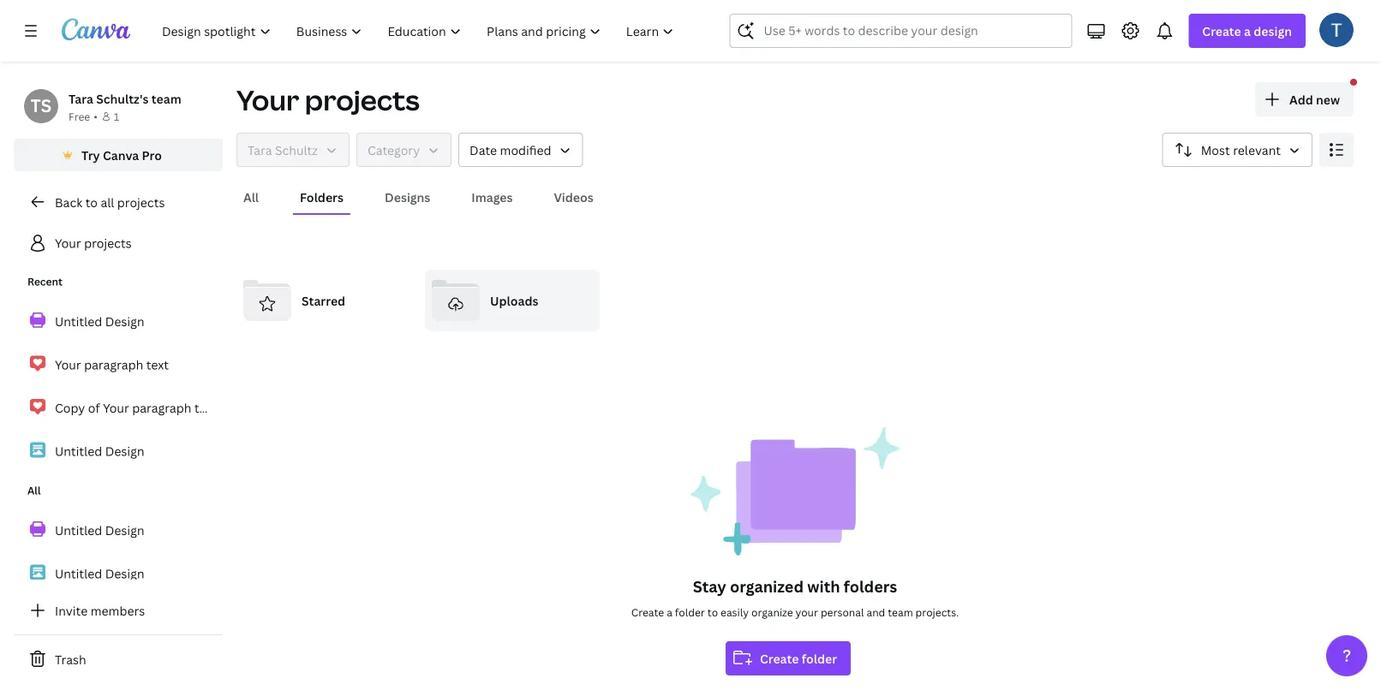 Task type: locate. For each thing, give the bounding box(es) containing it.
untitled design link
[[14, 303, 223, 340], [14, 433, 223, 470], [14, 513, 223, 549], [14, 556, 223, 592]]

your up copy
[[55, 357, 81, 373]]

design
[[1254, 23, 1292, 39]]

1 horizontal spatial folder
[[802, 651, 837, 667]]

0 horizontal spatial to
[[85, 194, 98, 210]]

new
[[1317, 91, 1340, 108]]

1 vertical spatial paragraph
[[132, 400, 191, 416]]

your projects link
[[14, 226, 223, 261]]

your projects down all
[[55, 235, 132, 252]]

team right and
[[888, 606, 913, 620]]

to
[[85, 194, 98, 210], [708, 606, 718, 620]]

0 horizontal spatial a
[[667, 606, 673, 620]]

designs
[[385, 189, 431, 205]]

1 horizontal spatial team
[[888, 606, 913, 620]]

2 untitled from the top
[[55, 443, 102, 460]]

projects
[[305, 81, 420, 119], [117, 194, 165, 210], [84, 235, 132, 252]]

0 vertical spatial tara
[[69, 90, 93, 107]]

organize
[[752, 606, 793, 620]]

copy of your paragraph text
[[55, 400, 217, 416]]

free
[[69, 109, 90, 123]]

1 horizontal spatial tara
[[248, 142, 272, 158]]

back to all projects
[[55, 194, 165, 210]]

create for create folder
[[760, 651, 799, 667]]

videos
[[554, 189, 594, 205]]

1 untitled design link from the top
[[14, 303, 223, 340]]

team inside the stay organized with folders create a folder to easily organize your personal and team projects.
[[888, 606, 913, 620]]

tara schultz's team image
[[24, 89, 58, 123]]

3 untitled design link from the top
[[14, 513, 223, 549]]

team right schultz's
[[152, 90, 181, 107]]

0 vertical spatial folder
[[675, 606, 705, 620]]

0 horizontal spatial text
[[146, 357, 169, 373]]

design
[[105, 313, 144, 330], [105, 443, 144, 460], [105, 523, 144, 539], [105, 566, 144, 582]]

1 vertical spatial list
[[14, 513, 223, 679]]

to left easily on the right bottom of page
[[708, 606, 718, 620]]

your projects inside your projects link
[[55, 235, 132, 252]]

2 untitled design link from the top
[[14, 433, 223, 470]]

1 vertical spatial to
[[708, 606, 718, 620]]

tara up free
[[69, 90, 93, 107]]

1 horizontal spatial text
[[194, 400, 217, 416]]

your projects up schultz in the left top of the page
[[237, 81, 420, 119]]

your inside your paragraph text link
[[55, 357, 81, 373]]

a inside dropdown button
[[1245, 23, 1251, 39]]

1 vertical spatial team
[[888, 606, 913, 620]]

1 horizontal spatial to
[[708, 606, 718, 620]]

0 vertical spatial projects
[[305, 81, 420, 119]]

0 vertical spatial all
[[243, 189, 259, 205]]

2 vertical spatial projects
[[84, 235, 132, 252]]

stay
[[693, 576, 727, 597]]

0 horizontal spatial all
[[27, 484, 41, 498]]

your
[[237, 81, 299, 119], [55, 235, 81, 252], [55, 357, 81, 373], [103, 400, 129, 416]]

0 horizontal spatial create
[[631, 606, 664, 620]]

text
[[146, 357, 169, 373], [194, 400, 217, 416]]

top level navigation element
[[151, 14, 689, 48]]

folder inside the stay organized with folders create a folder to easily organize your personal and team projects.
[[675, 606, 705, 620]]

all inside button
[[243, 189, 259, 205]]

1 horizontal spatial all
[[243, 189, 259, 205]]

1 horizontal spatial create
[[760, 651, 799, 667]]

0 vertical spatial paragraph
[[84, 357, 143, 373]]

your projects
[[237, 81, 420, 119], [55, 235, 132, 252]]

Date modified button
[[459, 133, 583, 167]]

create
[[1203, 23, 1242, 39], [631, 606, 664, 620], [760, 651, 799, 667]]

to inside the stay organized with folders create a folder to easily organize your personal and team projects.
[[708, 606, 718, 620]]

1 vertical spatial your projects
[[55, 235, 132, 252]]

folders
[[300, 189, 344, 205]]

folder inside 'button'
[[802, 651, 837, 667]]

2 untitled design from the top
[[55, 443, 144, 460]]

1 horizontal spatial a
[[1245, 23, 1251, 39]]

folder
[[675, 606, 705, 620], [802, 651, 837, 667]]

your right of
[[103, 400, 129, 416]]

1 vertical spatial create
[[631, 606, 664, 620]]

team
[[152, 90, 181, 107], [888, 606, 913, 620]]

most relevant
[[1201, 142, 1281, 158]]

invite
[[55, 603, 88, 619]]

back to all projects link
[[14, 185, 223, 219]]

1 vertical spatial a
[[667, 606, 673, 620]]

tara left schultz in the left top of the page
[[248, 142, 272, 158]]

folder down stay
[[675, 606, 705, 620]]

your inside your projects link
[[55, 235, 81, 252]]

0 vertical spatial create
[[1203, 23, 1242, 39]]

1 vertical spatial tara
[[248, 142, 272, 158]]

tara schultz's team element
[[24, 89, 58, 123]]

videos button
[[547, 181, 601, 213]]

a left design
[[1245, 23, 1251, 39]]

free •
[[69, 109, 98, 123]]

all
[[243, 189, 259, 205], [27, 484, 41, 498]]

paragraph
[[84, 357, 143, 373], [132, 400, 191, 416]]

2 vertical spatial create
[[760, 651, 799, 667]]

0 vertical spatial your projects
[[237, 81, 420, 119]]

try canva pro button
[[14, 139, 223, 171]]

folders button
[[293, 181, 351, 213]]

0 vertical spatial team
[[152, 90, 181, 107]]

modified
[[500, 142, 552, 158]]

create inside 'create folder' 'button'
[[760, 651, 799, 667]]

0 horizontal spatial tara
[[69, 90, 93, 107]]

stay organized with folders create a folder to easily organize your personal and team projects.
[[631, 576, 959, 620]]

relevant
[[1234, 142, 1281, 158]]

0 vertical spatial list
[[14, 303, 223, 470]]

paragraph up the copy of your paragraph text link
[[84, 357, 143, 373]]

with
[[808, 576, 840, 597]]

create inside create a design dropdown button
[[1203, 23, 1242, 39]]

starred
[[302, 293, 345, 309]]

your down back
[[55, 235, 81, 252]]

schultz's
[[96, 90, 149, 107]]

to left all
[[85, 194, 98, 210]]

None search field
[[730, 14, 1073, 48]]

untitled
[[55, 313, 102, 330], [55, 443, 102, 460], [55, 523, 102, 539], [55, 566, 102, 582]]

2 horizontal spatial create
[[1203, 23, 1242, 39]]

paragraph down your paragraph text link
[[132, 400, 191, 416]]

members
[[91, 603, 145, 619]]

0 horizontal spatial team
[[152, 90, 181, 107]]

starred link
[[237, 270, 411, 332]]

0 vertical spatial text
[[146, 357, 169, 373]]

designs button
[[378, 181, 437, 213]]

organized
[[730, 576, 804, 597]]

1 vertical spatial folder
[[802, 651, 837, 667]]

list
[[14, 303, 223, 470], [14, 513, 223, 679]]

projects down all
[[84, 235, 132, 252]]

canva
[[103, 147, 139, 163]]

back
[[55, 194, 82, 210]]

projects right all
[[117, 194, 165, 210]]

your paragraph text
[[55, 357, 169, 373]]

0 vertical spatial a
[[1245, 23, 1251, 39]]

0 horizontal spatial your projects
[[55, 235, 132, 252]]

Sort by button
[[1163, 133, 1313, 167]]

Search search field
[[764, 15, 1038, 47]]

0 horizontal spatial folder
[[675, 606, 705, 620]]

date modified
[[470, 142, 552, 158]]

untitled design
[[55, 313, 144, 330], [55, 443, 144, 460], [55, 523, 144, 539], [55, 566, 144, 582]]

your up tara schultz
[[237, 81, 299, 119]]

and
[[867, 606, 886, 620]]

0 vertical spatial to
[[85, 194, 98, 210]]

1 vertical spatial all
[[27, 484, 41, 498]]

projects up 'category'
[[305, 81, 420, 119]]

easily
[[721, 606, 749, 620]]

your
[[796, 606, 818, 620]]

tara
[[69, 90, 93, 107], [248, 142, 272, 158]]

copy of your paragraph text link
[[14, 390, 223, 426]]

folder down your
[[802, 651, 837, 667]]

1 horizontal spatial your projects
[[237, 81, 420, 119]]

a inside the stay organized with folders create a folder to easily organize your personal and team projects.
[[667, 606, 673, 620]]

most
[[1201, 142, 1231, 158]]

a left easily on the right bottom of page
[[667, 606, 673, 620]]

tara inside owner button
[[248, 142, 272, 158]]

images button
[[465, 181, 520, 213]]

a
[[1245, 23, 1251, 39], [667, 606, 673, 620]]



Task type: describe. For each thing, give the bounding box(es) containing it.
uploads link
[[425, 270, 600, 332]]

personal
[[821, 606, 864, 620]]

create for create a design
[[1203, 23, 1242, 39]]

uploads
[[490, 293, 539, 309]]

2 design from the top
[[105, 443, 144, 460]]

tara schultz image
[[1320, 13, 1354, 47]]

Owner button
[[237, 133, 350, 167]]

folders
[[844, 576, 898, 597]]

recent
[[27, 275, 63, 289]]

all
[[101, 194, 114, 210]]

your inside the copy of your paragraph text link
[[103, 400, 129, 416]]

1 untitled from the top
[[55, 313, 102, 330]]

all button
[[237, 181, 266, 213]]

create inside the stay organized with folders create a folder to easily organize your personal and team projects.
[[631, 606, 664, 620]]

create a design
[[1203, 23, 1292, 39]]

create a design button
[[1189, 14, 1306, 48]]

1 vertical spatial text
[[194, 400, 217, 416]]

try canva pro
[[81, 147, 162, 163]]

4 untitled design link from the top
[[14, 556, 223, 592]]

try
[[81, 147, 100, 163]]

pro
[[142, 147, 162, 163]]

1 list from the top
[[14, 303, 223, 470]]

copy
[[55, 400, 85, 416]]

tara for tara schultz's team
[[69, 90, 93, 107]]

1 untitled design from the top
[[55, 313, 144, 330]]

tara for tara schultz
[[248, 142, 272, 158]]

1 vertical spatial projects
[[117, 194, 165, 210]]

schultz
[[275, 142, 318, 158]]

4 design from the top
[[105, 566, 144, 582]]

3 untitled from the top
[[55, 523, 102, 539]]

3 untitled design from the top
[[55, 523, 144, 539]]

add new
[[1290, 91, 1340, 108]]

tara schultz
[[248, 142, 318, 158]]

projects.
[[916, 606, 959, 620]]

1
[[114, 109, 119, 123]]

tara schultz's team
[[69, 90, 181, 107]]

images
[[472, 189, 513, 205]]

invite members button
[[14, 594, 223, 628]]

of
[[88, 400, 100, 416]]

create folder
[[760, 651, 837, 667]]

2 list from the top
[[14, 513, 223, 679]]

create folder button
[[726, 642, 851, 676]]

trash
[[55, 652, 86, 668]]

4 untitled design from the top
[[55, 566, 144, 582]]

add
[[1290, 91, 1314, 108]]

your paragraph text link
[[14, 347, 223, 383]]

category
[[368, 142, 420, 158]]

•
[[94, 109, 98, 123]]

1 design from the top
[[105, 313, 144, 330]]

trash link
[[14, 643, 223, 677]]

add new button
[[1256, 82, 1354, 117]]

date
[[470, 142, 497, 158]]

3 design from the top
[[105, 523, 144, 539]]

4 untitled from the top
[[55, 566, 102, 582]]

Category button
[[356, 133, 452, 167]]

invite members
[[55, 603, 145, 619]]



Task type: vqa. For each thing, say whether or not it's contained in the screenshot.
position
no



